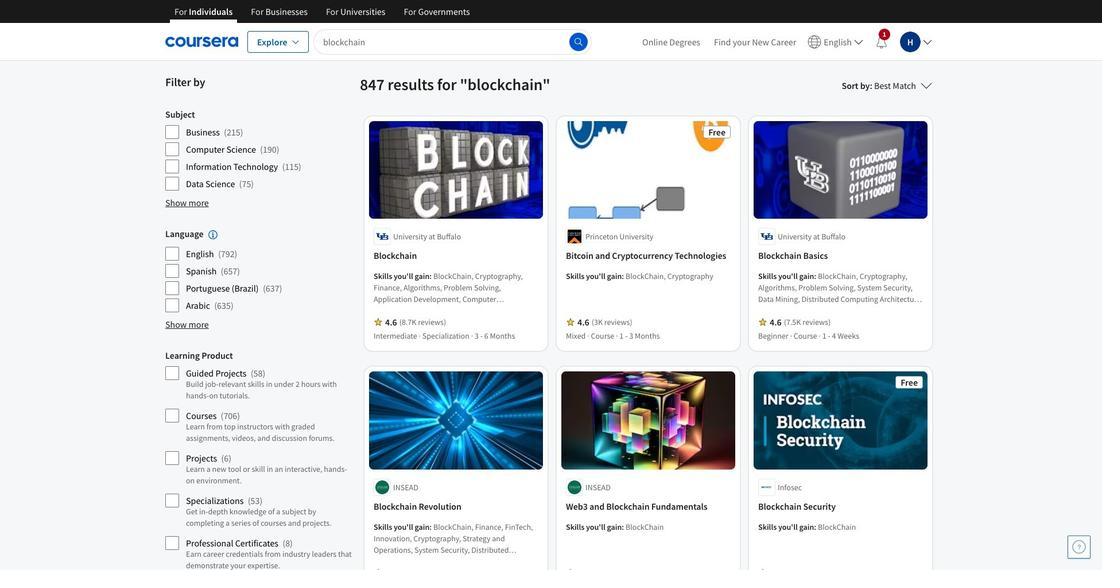 Task type: vqa. For each thing, say whether or not it's contained in the screenshot.
Search Box
yes



Task type: describe. For each thing, give the bounding box(es) containing it.
banner navigation
[[165, 0, 479, 23]]

1 group from the top
[[165, 108, 353, 191]]

What do you want to learn? text field
[[313, 29, 592, 54]]

3 group from the top
[[165, 350, 353, 570]]



Task type: locate. For each thing, give the bounding box(es) containing it.
help center image
[[1072, 540, 1086, 554]]

None search field
[[313, 29, 592, 54]]

0 vertical spatial group
[[165, 108, 353, 191]]

2 group from the top
[[165, 228, 353, 313]]

(4.6 stars) element
[[385, 317, 397, 328], [578, 317, 589, 328], [770, 317, 782, 328], [578, 567, 589, 570], [770, 567, 782, 570]]

1 vertical spatial group
[[165, 228, 353, 313]]

group
[[165, 108, 353, 191], [165, 228, 353, 313], [165, 350, 353, 570]]

2 vertical spatial group
[[165, 350, 353, 570]]

coursera image
[[165, 32, 238, 51]]

menu
[[636, 23, 937, 60]]

information about this filter group image
[[208, 230, 217, 240]]



